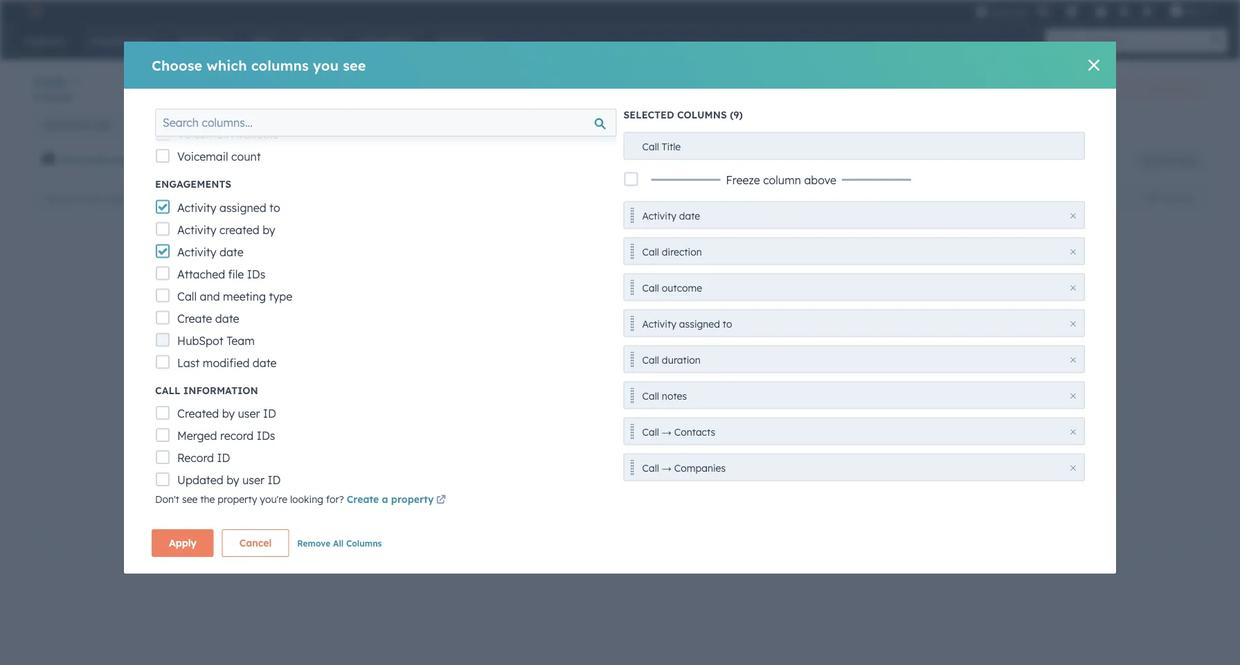 Task type: vqa. For each thing, say whether or not it's contained in the screenshot.
Create
yes



Task type: locate. For each thing, give the bounding box(es) containing it.
by for updated
[[227, 474, 239, 487]]

call → companies
[[643, 462, 726, 474]]

view right add at the right of page
[[709, 118, 731, 130]]

call for call information
[[155, 384, 180, 397]]

0 vertical spatial voicemail
[[177, 128, 228, 142]]

close image for call → contacts
[[1071, 429, 1077, 435]]

activity date up attached on the left
[[177, 245, 244, 259]]

activity
[[179, 154, 216, 166], [177, 201, 217, 215], [643, 210, 677, 222], [177, 223, 217, 237], [177, 245, 217, 259], [643, 318, 677, 330]]

2 property from the left
[[391, 493, 434, 505]]

selected columns (9)
[[624, 109, 743, 121]]

a right for?
[[382, 493, 388, 505]]

property down the updated by user id
[[218, 493, 257, 505]]

assigned down outcome
[[679, 318, 720, 330]]

a right with
[[597, 330, 604, 344]]

0 vertical spatial columns
[[678, 109, 727, 121]]

call duration button
[[624, 345, 1086, 373]]

ids
[[247, 267, 266, 281], [257, 429, 275, 443]]

close image for call direction
[[1071, 249, 1077, 255]]

activity date
[[643, 210, 701, 222], [177, 245, 244, 259]]

edit
[[1145, 193, 1160, 203]]

0 vertical spatial close image
[[1071, 321, 1077, 327]]

call left duration
[[643, 354, 659, 366]]

1 horizontal spatial columns
[[1163, 193, 1195, 203]]

create a property link
[[347, 492, 449, 509]]

1 voicemail from the top
[[177, 128, 228, 142]]

all left views
[[784, 118, 797, 130]]

id up merged record ids
[[263, 407, 276, 421]]

close image for activity date
[[1071, 213, 1077, 219]]

0 horizontal spatial view
[[709, 118, 731, 130]]

0 vertical spatial →
[[662, 426, 672, 438]]

1 horizontal spatial a
[[597, 330, 604, 344]]

property left link opens in a new window icon
[[391, 493, 434, 505]]

edit columns
[[1145, 193, 1195, 203]]

you're
[[260, 493, 288, 505]]

record down activities,
[[396, 348, 430, 362]]

analytics
[[1160, 84, 1196, 94]]

created
[[177, 407, 219, 421]]

all
[[784, 118, 797, 130], [333, 538, 344, 549]]

activity left created
[[177, 223, 217, 237]]

2 vertical spatial activity assigned to
[[643, 318, 733, 330]]

0 vertical spatial create
[[177, 312, 212, 326]]

all inside button
[[333, 538, 344, 549]]

1 horizontal spatial activity date
[[643, 210, 701, 222]]

date up 'direction'
[[679, 210, 701, 222]]

link opens in a new window image
[[436, 495, 446, 505]]

activity assigned to for activity assigned to popup button
[[179, 154, 275, 166]]

assigned up created
[[220, 201, 266, 215]]

0 vertical spatial see
[[343, 56, 366, 74]]

column
[[764, 173, 802, 187]]

call inside button
[[643, 282, 659, 294]]

voicemail for voicemail count
[[177, 150, 228, 164]]

export
[[1093, 193, 1119, 203]]

, log call/meeting activities, receive an inbound call with a voicemail, or record calls from third parties.
[[327, 312, 631, 362]]

activity assigned to inside popup button
[[179, 154, 275, 166]]

available
[[112, 154, 157, 166]]

id for updated by user id
[[268, 474, 281, 487]]

(2/5)
[[734, 118, 758, 130]]

1 vertical spatial columns
[[1163, 193, 1195, 203]]

1 horizontal spatial property
[[391, 493, 434, 505]]

updated by user id
[[177, 474, 281, 487]]

1 vertical spatial calls
[[433, 348, 456, 362]]

from
[[459, 348, 484, 362]]

→ left contacts
[[662, 426, 672, 438]]

activity inside activity assigned to button
[[643, 318, 677, 330]]

menu containing abc
[[975, 0, 1224, 22]]

by for created
[[222, 407, 235, 421]]

3 close image from the top
[[1071, 393, 1077, 399]]

1 vertical spatial activity assigned to
[[177, 201, 280, 215]]

abc
[[1186, 5, 1202, 17]]

create right for?
[[347, 493, 379, 505]]

calls left from
[[433, 348, 456, 362]]

property inside 'link'
[[391, 493, 434, 505]]

record id
[[177, 451, 230, 465]]

view inside button
[[1178, 155, 1196, 165]]

0 vertical spatial a
[[597, 330, 604, 344]]

0 vertical spatial by
[[263, 223, 275, 237]]

0 horizontal spatial create
[[177, 312, 212, 326]]

hubspot team
[[177, 334, 255, 348]]

calls banner
[[33, 72, 1208, 110]]

1 vertical spatial create
[[347, 493, 379, 505]]

recorded calls
[[44, 118, 111, 130]]

0 vertical spatial view
[[709, 118, 731, 130]]

1 vertical spatial all
[[333, 538, 344, 549]]

marketplaces image
[[1066, 6, 1079, 19]]

0 horizontal spatial calls
[[91, 118, 111, 130]]

activity up engagements
[[179, 154, 216, 166]]

call left outcome
[[643, 282, 659, 294]]

→ left "companies"
[[662, 462, 672, 474]]

Search columns... search field
[[155, 109, 617, 136]]

0 vertical spatial record
[[396, 348, 430, 362]]

cancel
[[240, 537, 272, 549]]

don't see the property you're looking for?
[[155, 493, 347, 505]]

id
[[263, 407, 276, 421], [217, 451, 230, 465], [268, 474, 281, 487]]

→ for companies
[[662, 462, 672, 474]]

cancel button
[[222, 529, 289, 557]]

settings link
[[1116, 4, 1133, 18]]

transcript
[[60, 154, 109, 166]]

call left the title
[[643, 140, 659, 152]]

id down merged record ids
[[217, 451, 230, 465]]

calls right recorded
[[91, 118, 111, 130]]

call down call notes
[[643, 426, 659, 438]]

close image inside call → contacts button
[[1071, 429, 1077, 435]]

0 vertical spatial all
[[784, 118, 797, 130]]

1 → from the top
[[662, 426, 672, 438]]

file
[[228, 267, 244, 281]]

user for updated by user id
[[242, 474, 265, 487]]

1 vertical spatial →
[[662, 462, 672, 474]]

2 → from the top
[[662, 462, 672, 474]]

or
[[382, 348, 393, 362]]

user up don't see the property you're looking for?
[[242, 474, 265, 487]]

activity right log
[[643, 318, 677, 330]]

close image inside call direction button
[[1071, 249, 1077, 255]]

create
[[177, 312, 212, 326], [347, 493, 379, 505]]

1 horizontal spatial record
[[396, 348, 430, 362]]

call
[[1143, 84, 1158, 94], [643, 140, 659, 152], [643, 246, 659, 258], [643, 282, 659, 294], [177, 290, 197, 303], [643, 354, 659, 366], [155, 384, 180, 397], [643, 390, 659, 402], [643, 426, 659, 438], [643, 462, 659, 474]]

call left 'direction'
[[643, 246, 659, 258]]

see left the the
[[182, 493, 198, 505]]

id for created by user id
[[263, 407, 276, 421]]

call direction button
[[624, 237, 1086, 265]]

user for created by user id
[[238, 407, 260, 421]]

activity assigned to down outcome
[[643, 318, 733, 330]]

assigned inside activity assigned to popup button
[[219, 154, 262, 166]]

0 horizontal spatial activity date
[[177, 245, 244, 259]]

1 property from the left
[[218, 493, 257, 505]]

date down team
[[253, 356, 277, 370]]

contacts
[[675, 426, 716, 438]]

1 horizontal spatial view
[[1178, 155, 1196, 165]]

0 horizontal spatial columns
[[251, 56, 309, 74]]

columns right edit
[[1163, 193, 1195, 203]]

ids right file
[[247, 267, 266, 281]]

2 vertical spatial to
[[723, 318, 733, 330]]

columns left you
[[251, 56, 309, 74]]

companies
[[675, 462, 726, 474]]

close image inside call notes button
[[1071, 393, 1077, 399]]

call left analytics
[[1143, 84, 1158, 94]]

1 vertical spatial activity date
[[177, 245, 244, 259]]

activity assigned to inside button
[[643, 318, 733, 330]]

1 vertical spatial ids
[[257, 429, 275, 443]]

marketplaces button
[[1058, 0, 1087, 22]]

see
[[343, 56, 366, 74], [182, 493, 198, 505]]

activity assigned to down voicemail available
[[179, 154, 275, 166]]

0 vertical spatial activity assigned to
[[179, 154, 275, 166]]

add view (2/5) button
[[662, 110, 775, 138]]

meeting
[[223, 290, 266, 303]]

2 vertical spatial assigned
[[679, 318, 720, 330]]

close image inside activity date button
[[1071, 213, 1077, 219]]

view
[[709, 118, 731, 130], [1178, 155, 1196, 165]]

1 vertical spatial view
[[1178, 155, 1196, 165]]

record down created by user id
[[220, 429, 254, 443]]

create for create date
[[177, 312, 212, 326]]

date
[[679, 210, 701, 222], [220, 245, 244, 259], [215, 312, 239, 326], [253, 356, 277, 370]]

1 vertical spatial voicemail
[[177, 150, 228, 164]]

1 vertical spatial to
[[270, 201, 280, 215]]

call for call title
[[643, 140, 659, 152]]

assigned for activity assigned to popup button
[[219, 154, 262, 166]]

→ for contacts
[[662, 426, 672, 438]]

call down "last"
[[155, 384, 180, 397]]

0 horizontal spatial columns
[[346, 538, 382, 549]]

columns left (9) at top right
[[678, 109, 727, 121]]

attached
[[177, 267, 225, 281]]

help button
[[1090, 0, 1113, 22]]

1 vertical spatial user
[[242, 474, 265, 487]]

by up don't see the property you're looking for?
[[227, 474, 239, 487]]

by up merged record ids
[[222, 407, 235, 421]]

0 horizontal spatial property
[[218, 493, 257, 505]]

0 horizontal spatial a
[[382, 493, 388, 505]]

all right the remove
[[333, 538, 344, 549]]

voicemail
[[177, 128, 228, 142], [177, 150, 228, 164]]

link opens in a new window image
[[436, 492, 446, 509]]

activities,
[[397, 330, 446, 344]]

freeze column above
[[726, 173, 837, 187]]

above
[[805, 173, 837, 187]]

call for call → contacts
[[643, 426, 659, 438]]

a inside 'link'
[[382, 493, 388, 505]]

columns right the remove
[[346, 538, 382, 549]]

activity date up call direction on the right top of the page
[[643, 210, 701, 222]]

date inside button
[[679, 210, 701, 222]]

call down call → contacts
[[643, 462, 659, 474]]

ids down created by user id
[[257, 429, 275, 443]]

voicemail for voicemail available
[[177, 128, 228, 142]]

1 vertical spatial close image
[[1071, 357, 1077, 363]]

calls inside button
[[91, 118, 111, 130]]

assigned
[[219, 154, 262, 166], [220, 201, 266, 215], [679, 318, 720, 330]]

call for call analytics
[[1143, 84, 1158, 94]]

0 vertical spatial activity date
[[643, 210, 701, 222]]

user
[[238, 407, 260, 421], [242, 474, 265, 487]]

call for call → companies
[[643, 462, 659, 474]]

a
[[597, 330, 604, 344], [382, 493, 388, 505]]

notes
[[662, 390, 687, 402]]

close image for call notes
[[1071, 393, 1077, 399]]

ids for merged record ids
[[257, 429, 275, 443]]

activity inside activity date button
[[643, 210, 677, 222]]

,
[[609, 312, 611, 326]]

assigned inside activity assigned to button
[[679, 318, 720, 330]]

0 horizontal spatial record
[[220, 429, 254, 443]]

menu
[[975, 0, 1224, 22]]

1 close image from the top
[[1071, 321, 1077, 327]]

attached file ids
[[177, 267, 266, 281]]

close image inside call outcome button
[[1071, 285, 1077, 291]]

create inside 'link'
[[347, 493, 379, 505]]

2 vertical spatial id
[[268, 474, 281, 487]]

close image inside activity assigned to button
[[1071, 321, 1077, 327]]

1 horizontal spatial calls
[[433, 348, 456, 362]]

0 horizontal spatial all
[[333, 538, 344, 549]]

user up merged record ids
[[238, 407, 260, 421]]

log
[[614, 312, 631, 326]]

0 vertical spatial assigned
[[219, 154, 262, 166]]

by right created
[[263, 223, 275, 237]]

call duration
[[643, 354, 701, 366]]

close image
[[1071, 321, 1077, 327], [1071, 357, 1077, 363], [1071, 393, 1077, 399]]

call inside banner
[[1143, 84, 1158, 94]]

create up hubspot
[[177, 312, 212, 326]]

1 vertical spatial by
[[222, 407, 235, 421]]

record inside , log call/meeting activities, receive an inbound call with a voicemail, or record calls from third parties.
[[396, 348, 430, 362]]

activity created by
[[177, 223, 275, 237]]

all views link
[[775, 110, 836, 138]]

close image inside "call → companies" button
[[1071, 465, 1077, 471]]

id up you're
[[268, 474, 281, 487]]

view inside popup button
[[709, 118, 731, 130]]

call left and
[[177, 290, 197, 303]]

to inside popup button
[[265, 154, 275, 166]]

2 vertical spatial close image
[[1071, 393, 1077, 399]]

view right save
[[1178, 155, 1196, 165]]

1 vertical spatial record
[[220, 429, 254, 443]]

0 vertical spatial ids
[[247, 267, 266, 281]]

voicemail up engagements
[[177, 150, 228, 164]]

search button
[[1205, 29, 1228, 53]]

0 horizontal spatial see
[[182, 493, 198, 505]]

activity assigned to up activity created by
[[177, 201, 280, 215]]

assigned down voicemail available
[[219, 154, 262, 166]]

activity up call direction on the right top of the page
[[643, 210, 677, 222]]

close image for call outcome
[[1071, 285, 1077, 291]]

Search call name or notes search field
[[37, 185, 200, 210]]

calls
[[91, 118, 111, 130], [433, 348, 456, 362]]

0 vertical spatial columns
[[251, 56, 309, 74]]

0 vertical spatial to
[[265, 154, 275, 166]]

call
[[552, 330, 569, 344]]

0 vertical spatial id
[[263, 407, 276, 421]]

save view
[[1157, 155, 1196, 165]]

activity assigned to button
[[170, 146, 280, 174]]

to for activity assigned to popup button
[[265, 154, 275, 166]]

1 horizontal spatial create
[[347, 493, 379, 505]]

close image inside call duration button
[[1071, 357, 1077, 363]]

2 close image from the top
[[1071, 357, 1077, 363]]

0 vertical spatial user
[[238, 407, 260, 421]]

activity up attached on the left
[[177, 245, 217, 259]]

see right you
[[343, 56, 366, 74]]

0 vertical spatial calls
[[91, 118, 111, 130]]

create a property
[[347, 493, 434, 505]]

activity assigned to button
[[624, 309, 1086, 337]]

1 vertical spatial a
[[382, 493, 388, 505]]

views
[[800, 118, 827, 130]]

records
[[41, 92, 72, 102]]

date up file
[[220, 245, 244, 259]]

1 vertical spatial see
[[182, 493, 198, 505]]

2 vertical spatial by
[[227, 474, 239, 487]]

close image
[[1089, 60, 1100, 71], [1071, 213, 1077, 219], [1071, 249, 1077, 255], [1071, 285, 1077, 291], [1071, 429, 1077, 435], [1071, 465, 1077, 471]]

to inside button
[[723, 318, 733, 330]]

to for activity assigned to button
[[723, 318, 733, 330]]

2 voicemail from the top
[[177, 150, 228, 164]]

activity date inside button
[[643, 210, 701, 222]]

voicemail up voicemail count
[[177, 128, 228, 142]]

gary orlando image
[[1171, 5, 1183, 17]]

recorded
[[44, 118, 88, 130]]

call left notes
[[643, 390, 659, 402]]

and
[[200, 290, 220, 303]]

columns inside remove all columns button
[[346, 538, 382, 549]]

1 vertical spatial columns
[[346, 538, 382, 549]]



Task type: describe. For each thing, give the bounding box(es) containing it.
close image for choose which columns you see
[[1089, 60, 1100, 71]]

duration
[[662, 354, 701, 366]]

recorded calls button
[[33, 110, 345, 138]]

call outcome
[[643, 282, 703, 294]]

you
[[313, 56, 339, 74]]

information
[[183, 384, 258, 397]]

assigned for activity assigned to button
[[679, 318, 720, 330]]

calls button
[[33, 72, 79, 92]]

call/meeting
[[327, 330, 393, 344]]

third
[[487, 348, 511, 362]]

notifications image
[[1142, 6, 1154, 19]]

close image for activity assigned to
[[1071, 321, 1077, 327]]

call analytics link
[[1132, 78, 1208, 100]]

an
[[490, 330, 503, 344]]

inbound
[[506, 330, 549, 344]]

call for call notes
[[643, 390, 659, 402]]

a inside , log call/meeting activities, receive an inbound call with a voicemail, or record calls from third parties.
[[597, 330, 604, 344]]

voicemail count
[[177, 150, 261, 164]]

outcome
[[662, 282, 703, 294]]

voicemail available
[[177, 128, 279, 142]]

freeze
[[726, 173, 760, 187]]

parties.
[[514, 348, 553, 362]]

last modified date
[[177, 356, 277, 370]]

updated
[[177, 474, 224, 487]]

ids for attached file ids
[[247, 267, 266, 281]]

the
[[200, 493, 215, 505]]

created
[[220, 223, 260, 237]]

type
[[269, 290, 292, 303]]

count
[[231, 150, 261, 164]]

columns inside button
[[1163, 193, 1195, 203]]

last
[[177, 356, 200, 370]]

modified
[[203, 356, 250, 370]]

call information
[[155, 384, 258, 397]]

activity inside activity assigned to popup button
[[179, 154, 216, 166]]

activity date button
[[624, 201, 1086, 229]]

add
[[687, 118, 706, 130]]

record
[[177, 451, 214, 465]]

calls inside , log call/meeting activities, receive an inbound call with a voicemail, or record calls from third parties.
[[433, 348, 456, 362]]

call analytics
[[1143, 84, 1196, 94]]

transcript available button
[[56, 146, 161, 174]]

receive
[[449, 330, 487, 344]]

title
[[662, 140, 681, 152]]

activity down engagements
[[177, 201, 217, 215]]

record inside choose which columns you see dialog
[[220, 429, 254, 443]]

call → contacts button
[[624, 417, 1086, 445]]

calls
[[33, 73, 67, 91]]

call for call duration
[[643, 354, 659, 366]]

upgrade image
[[976, 6, 989, 18]]

save view button
[[1132, 149, 1208, 171]]

call for call outcome
[[643, 282, 659, 294]]

for?
[[326, 493, 344, 505]]

view for add
[[709, 118, 731, 130]]

voicemail,
[[327, 348, 379, 362]]

call → companies button
[[624, 453, 1086, 481]]

export button
[[1084, 189, 1128, 207]]

abc button
[[1163, 0, 1223, 22]]

date down call and meeting type
[[215, 312, 239, 326]]

create date
[[177, 312, 239, 326]]

don't
[[155, 493, 179, 505]]

columns inside dialog
[[251, 56, 309, 74]]

view for save
[[1178, 155, 1196, 165]]

close image for call duration
[[1071, 357, 1077, 363]]

1 vertical spatial assigned
[[220, 201, 266, 215]]

settings image
[[1119, 6, 1131, 18]]

call for call direction
[[643, 246, 659, 258]]

(9)
[[730, 109, 743, 121]]

0 records
[[33, 92, 72, 102]]

apply
[[169, 537, 197, 549]]

transcript available
[[60, 154, 157, 166]]

all views
[[784, 118, 827, 130]]

selected
[[624, 109, 675, 121]]

choose
[[152, 56, 202, 74]]

edit columns button
[[1136, 189, 1204, 207]]

call outcome button
[[624, 273, 1086, 301]]

notifications button
[[1136, 0, 1160, 22]]

create for create a property
[[347, 493, 379, 505]]

import
[[1084, 84, 1112, 94]]

help image
[[1095, 6, 1108, 19]]

choose which columns you see
[[152, 56, 366, 74]]

call → contacts
[[643, 426, 716, 438]]

calling icon image
[[1037, 5, 1050, 18]]

remove all columns
[[297, 538, 382, 549]]

Search HubSpot search field
[[1046, 29, 1216, 53]]

which
[[207, 56, 247, 74]]

0
[[33, 92, 39, 102]]

save
[[1157, 155, 1176, 165]]

1 horizontal spatial see
[[343, 56, 366, 74]]

close image for call → companies
[[1071, 465, 1077, 471]]

looking
[[290, 493, 324, 505]]

import button
[[1072, 78, 1123, 100]]

call notes button
[[624, 381, 1086, 409]]

apply button
[[152, 529, 214, 557]]

engagements
[[155, 178, 232, 191]]

choose which columns you see dialog
[[124, 0, 1117, 574]]

1 horizontal spatial columns
[[678, 109, 727, 121]]

search image
[[1212, 36, 1221, 46]]

activity assigned to for activity assigned to button
[[643, 318, 733, 330]]

1 horizontal spatial all
[[784, 118, 797, 130]]

calling icon button
[[1032, 2, 1055, 20]]

merged record ids
[[177, 429, 275, 443]]

call and meeting type
[[177, 290, 292, 303]]

hubspot image
[[25, 3, 42, 19]]

call for call and meeting type
[[177, 290, 197, 303]]

1 vertical spatial id
[[217, 451, 230, 465]]



